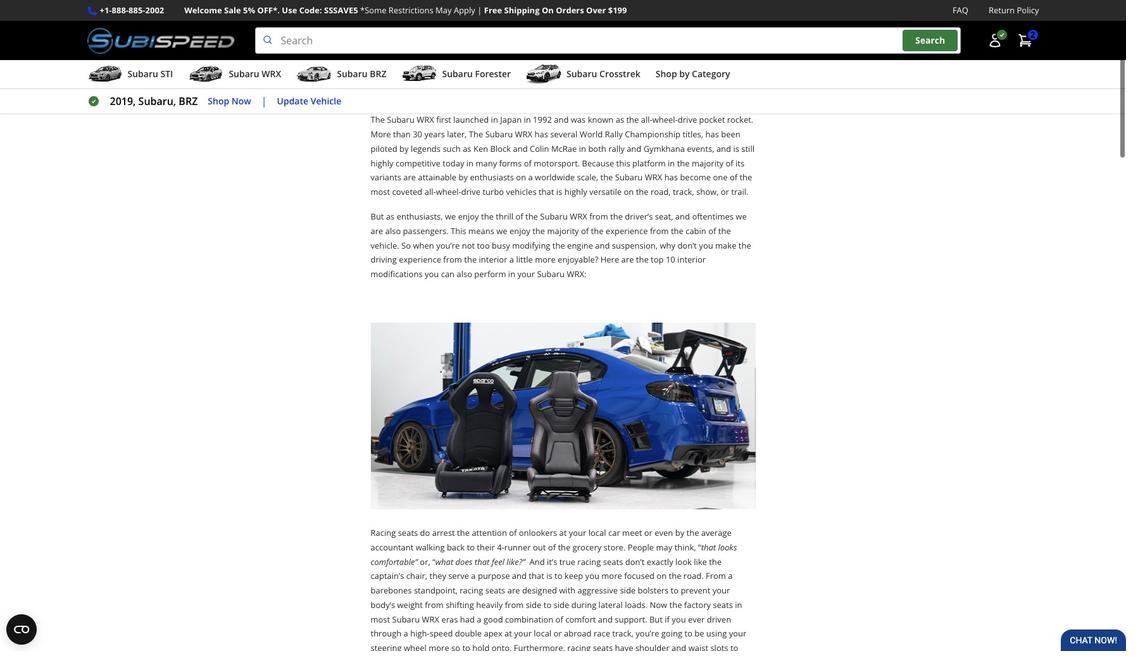 Task type: vqa. For each thing, say whether or not it's contained in the screenshot.
10th star image from right
no



Task type: describe. For each thing, give the bounding box(es) containing it.
you left can
[[425, 269, 439, 280]]

most inside and it's true racing seats don't exactly look like the captain's chair, they serve a purpose and that is to keep you more focused on the road. from a barebones standpoint, racing seats are designed with aggressive side bolsters to prevent your body's weight from shifting heavily from side to side during lateral loads. now the factory seats in most subaru wrx eras had a good combination of comfort and support. but if you ever driven through a high-speed double apex at your local or abroad race track, you're going to be using your steering wheel more so to hold onto. furthermore, racing seats have shoulder and waist sl
[[371, 614, 390, 625]]

a subaru forester thumbnail image image
[[402, 65, 437, 84]]

are down the suspension,
[[622, 254, 634, 266]]

too
[[477, 240, 490, 251]]

show,
[[697, 186, 719, 198]]

in left 1992
[[524, 114, 531, 126]]

a subaru sti thumbnail image image
[[87, 65, 123, 84]]

subispeed logo image
[[87, 27, 235, 54]]

of right out
[[548, 542, 556, 553]]

wrx inside but as enthusiasts, we enjoy the thrill of the subaru wrx from the driver's seat, and oftentimes we are also passengers. this means we enjoy the majority of the experience from the cabin of the vehicle. so when you're not too busy modifying the engine and suspension, why don't you make the driving experience from the interior a little more enjoyable? here are the top 10 interior modifications you can also perform in your subaru wrx:
[[570, 211, 588, 222]]

your down combination on the left of the page
[[514, 629, 532, 640]]

the up back
[[457, 528, 470, 539]]

seats up driven
[[713, 600, 733, 611]]

as inside but as enthusiasts, we enjoy the thrill of the subaru wrx from the driver's seat, and oftentimes we are also passengers. this means we enjoy the majority of the experience from the cabin of the vehicle. so when you're not too busy modifying the engine and suspension, why don't you make the driving experience from the interior a little more enjoyable? here are the top 10 interior modifications you can also perform in your subaru wrx:
[[386, 211, 395, 222]]

in inside and it's true racing seats don't exactly look like the captain's chair, they serve a purpose and that is to keep you more focused on the road. from a barebones standpoint, racing seats are designed with aggressive side bolsters to prevent your body's weight from shifting heavily from side to side during lateral loads. now the factory seats in most subaru wrx eras had a good combination of comfort and support. but if you ever driven through a high-speed double apex at your local or abroad race track, you're going to be using your steering wheel more so to hold onto. furthermore, racing seats have shoulder and waist sl
[[736, 600, 743, 611]]

of left its
[[726, 157, 734, 169]]

1 vertical spatial as
[[463, 143, 472, 154]]

on
[[542, 4, 554, 16]]

passengers.
[[403, 225, 449, 237]]

the down the not on the top
[[464, 254, 477, 266]]

0 vertical spatial enjoy
[[458, 211, 479, 222]]

now inside and it's true racing seats don't exactly look like the captain's chair, they serve a purpose and that is to keep you more focused on the road. from a barebones standpoint, racing seats are designed with aggressive side bolsters to prevent your body's weight from shifting heavily from side to side during lateral loads. now the factory seats in most subaru wrx eras had a good combination of comfort and support. but if you ever driven through a high-speed double apex at your local or abroad race track, you're going to be using your steering wheel more so to hold onto. furthermore, racing seats have shoulder and waist sl
[[650, 600, 668, 611]]

the right 'make'
[[739, 240, 752, 251]]

0 vertical spatial 30
[[519, 60, 529, 71]]

first
[[436, 114, 452, 126]]

seats down purpose
[[486, 585, 506, 597]]

open widget image
[[6, 615, 37, 645]]

the subaru wrx first launched in japan in 1992 and was known as the all-wheel-drive pocket rocket. more than 30 years later, the subaru wrx has several world rally championship titles, has been piloted by legends such as ken block and colin mcrae in both rally and gymkhana events, and is still highly competitive today in many forms of motorsport. because this platform in the majority of its variants are attainable by enthusiasts on a worldwide scale, the subaru wrx has become one of the most coveted all-wheel-drive turbo vehicles that is highly versatile on the road, track, show, or trail.
[[371, 114, 755, 198]]

and up here at top
[[596, 240, 610, 251]]

1 horizontal spatial we
[[497, 225, 508, 237]]

and down going
[[672, 643, 687, 652]]

0 horizontal spatial more
[[429, 643, 450, 652]]

such
[[443, 143, 461, 154]]

of right thrill
[[516, 211, 524, 222]]

to left be
[[685, 629, 693, 640]]

and down like?"
[[512, 571, 527, 582]]

2023
[[547, 60, 566, 71]]

is inside and it's true racing seats don't exactly look like the captain's chair, they serve a purpose and that is to keep you more focused on the road. from a barebones standpoint, racing seats are designed with aggressive side bolsters to prevent your body's weight from shifting heavily from side to side during lateral loads. now the factory seats in most subaru wrx eras had a good combination of comfort and support. but if you ever driven through a high-speed double apex at your local or abroad race track, you're going to be using your steering wheel more so to hold onto. furthermore, racing seats have shoulder and waist sl
[[547, 571, 553, 582]]

meet
[[623, 528, 642, 539]]

a right from
[[728, 571, 733, 582]]

still
[[742, 143, 755, 154]]

versatile
[[590, 186, 622, 198]]

code:
[[299, 4, 322, 16]]

shop now link
[[208, 94, 251, 109]]

return policy link
[[989, 4, 1040, 17]]

and right seat,
[[676, 211, 690, 222]]

apex
[[484, 629, 503, 640]]

car
[[609, 528, 621, 539]]

feel
[[492, 556, 505, 568]]

during
[[572, 600, 597, 611]]

wrx down the 'japan'
[[515, 129, 533, 140]]

be
[[695, 629, 705, 640]]

in left the 'many'
[[467, 157, 474, 169]]

shoulder
[[636, 643, 670, 652]]

wrx down platform
[[645, 172, 663, 183]]

the up versatile
[[601, 172, 613, 183]]

seat,
[[655, 211, 674, 222]]

racing seats do arrest the attention of onlookers at your local car meet or even by the average accountant walking back to their 4-runner out of the grocery store. people may think, "
[[371, 528, 732, 553]]

of inside and it's true racing seats don't exactly look like the captain's chair, they serve a purpose and that is to keep you more focused on the road. from a barebones standpoint, racing seats are designed with aggressive side bolsters to prevent your body's weight from shifting heavily from side to side during lateral loads. now the factory seats in most subaru wrx eras had a good combination of comfort and support. but if you ever driven through a high-speed double apex at your local or abroad race track, you're going to be using your steering wheel more so to hold onto. furthermore, racing seats have shoulder and waist sl
[[556, 614, 564, 625]]

it's
[[547, 556, 558, 568]]

cabin
[[686, 225, 707, 237]]

attention
[[472, 528, 507, 539]]

ever
[[688, 614, 705, 625]]

1 horizontal spatial experience
[[606, 225, 648, 237]]

body's
[[371, 600, 395, 611]]

and down been
[[717, 143, 732, 154]]

had
[[460, 614, 475, 625]]

shop by category
[[656, 68, 731, 80]]

1 horizontal spatial drive
[[678, 114, 697, 126]]

because
[[582, 157, 614, 169]]

0 horizontal spatial also
[[386, 225, 401, 237]]

that down their
[[475, 556, 490, 568]]

from down standpoint,
[[425, 600, 444, 611]]

focused
[[625, 571, 655, 582]]

2 horizontal spatial as
[[616, 114, 625, 126]]

think,
[[675, 542, 697, 553]]

the up from
[[710, 556, 722, 568]]

0 horizontal spatial experience
[[399, 254, 441, 266]]

championship
[[625, 129, 681, 140]]

0 horizontal spatial all-
[[425, 186, 436, 198]]

furthermore,
[[514, 643, 565, 652]]

the up championship
[[627, 114, 639, 126]]

0 horizontal spatial the
[[371, 114, 385, 126]]

sale
[[224, 4, 241, 16]]

with
[[559, 585, 576, 597]]

little
[[516, 254, 533, 266]]

free
[[484, 4, 502, 16]]

majority inside the subaru wrx first launched in japan in 1992 and was known as the all-wheel-drive pocket rocket. more than 30 years later, the subaru wrx has several world rally championship titles, has been piloted by legends such as ken block and colin mcrae in both rally and gymkhana events, and is still highly competitive today in many forms of motorsport. because this platform in the majority of its variants are attainable by enthusiasts on a worldwide scale, the subaru wrx has become one of the most coveted all-wheel-drive turbo vehicles that is highly versatile on the road, track, show, or trail.
[[692, 157, 724, 169]]

by down today
[[459, 172, 468, 183]]

race
[[594, 629, 611, 640]]

your inside but as enthusiasts, we enjoy the thrill of the subaru wrx from the driver's seat, and oftentimes we are also passengers. this means we enjoy the majority of the experience from the cabin of the vehicle. so when you're not too busy modifying the engine and suspension, why don't you make the driving experience from the interior a little more enjoyable? here are the top 10 interior modifications you can also perform in your subaru wrx:
[[518, 269, 535, 280]]

and right rally
[[627, 143, 642, 154]]

of up runner
[[509, 528, 517, 539]]

comfort
[[566, 614, 596, 625]]

1 vertical spatial is
[[557, 186, 563, 198]]

0 vertical spatial wheel-
[[653, 114, 678, 126]]

they
[[430, 571, 447, 582]]

" inside racing seats do arrest the attention of onlookers at your local car meet or even by the average accountant walking back to their 4-runner out of the grocery store. people may think, "
[[699, 542, 702, 553]]

look
[[676, 556, 692, 568]]

to right "so" on the bottom of page
[[463, 643, 471, 652]]

are up vehicle.
[[371, 225, 383, 237]]

its
[[736, 157, 745, 169]]

and up forms
[[513, 143, 528, 154]]

means
[[469, 225, 495, 237]]

1 horizontal spatial on
[[624, 186, 634, 198]]

1 vertical spatial highly
[[565, 186, 588, 198]]

sssave5
[[324, 4, 358, 16]]

0 vertical spatial on
[[516, 172, 526, 183]]

variants
[[371, 172, 401, 183]]

search
[[916, 34, 946, 46]]

the up become
[[677, 157, 690, 169]]

update vehicle
[[277, 95, 342, 107]]

the up if
[[670, 600, 682, 611]]

or,
[[420, 556, 431, 568]]

the left 'engine'
[[553, 240, 565, 251]]

racing
[[371, 528, 396, 539]]

from up can
[[444, 254, 462, 266]]

designed
[[522, 585, 557, 597]]

1 vertical spatial more
[[602, 571, 622, 582]]

standpoint,
[[414, 585, 458, 597]]

your right using
[[729, 629, 747, 640]]

by inside racing seats do arrest the attention of onlookers at your local car meet or even by the average accountant walking back to their 4-runner out of the grocery store. people may think, "
[[676, 528, 685, 539]]

0 horizontal spatial brz
[[179, 94, 198, 108]]

comfortable"
[[371, 556, 418, 568]]

a inside the subaru wrx first launched in japan in 1992 and was known as the all-wheel-drive pocket rocket. more than 30 years later, the subaru wrx has several world rally championship titles, has been piloted by legends such as ken block and colin mcrae in both rally and gymkhana events, and is still highly competitive today in many forms of motorsport. because this platform in the majority of its variants are attainable by enthusiasts on a worldwide scale, the subaru wrx has become one of the most coveted all-wheel-drive turbo vehicles that is highly versatile on the road, track, show, or trail.
[[529, 172, 533, 183]]

the left 'driver's'
[[611, 211, 623, 222]]

10
[[666, 254, 676, 266]]

1 horizontal spatial has
[[665, 172, 678, 183]]

shop for shop by category
[[656, 68, 677, 80]]

1 horizontal spatial also
[[457, 269, 472, 280]]

of down "oftentimes"
[[709, 225, 717, 237]]

on inside and it's true racing seats don't exactly look like the captain's chair, they serve a purpose and that is to keep you more focused on the road. from a barebones standpoint, racing seats are designed with aggressive side bolsters to prevent your body's weight from shifting heavily from side to side during lateral loads. now the factory seats in most subaru wrx eras had a good combination of comfort and support. but if you ever driven through a high-speed double apex at your local or abroad race track, you're going to be using your steering wheel more so to hold onto. furthermore, racing seats have shoulder and waist sl
[[657, 571, 667, 582]]

subaru forester button
[[402, 63, 511, 88]]

by inside dropdown button
[[680, 68, 690, 80]]

2 vertical spatial racing
[[568, 643, 591, 652]]

in down gymkhana
[[668, 157, 675, 169]]

chair,
[[406, 571, 428, 582]]

several
[[551, 129, 578, 140]]

restrictions
[[389, 4, 434, 16]]

subaru brz button
[[297, 63, 387, 88]]

the down look
[[669, 571, 682, 582]]

a down or, " what does that feel like?" at bottom
[[471, 571, 476, 582]]

top
[[651, 254, 664, 266]]

you down cabin
[[699, 240, 714, 251]]

a left high-
[[404, 629, 408, 640]]

forms
[[499, 157, 522, 169]]

a subaru brz thumbnail image image
[[297, 65, 332, 84]]

don't inside and it's true racing seats don't exactly look like the captain's chair, they serve a purpose and that is to keep you more focused on the road. from a barebones standpoint, racing seats are designed with aggressive side bolsters to prevent your body's weight from shifting heavily from side to side during lateral loads. now the factory seats in most subaru wrx eras had a good combination of comfort and support. but if you ever driven through a high-speed double apex at your local or abroad race track, you're going to be using your steering wheel more so to hold onto. furthermore, racing seats have shoulder and waist sl
[[626, 556, 645, 568]]

sti
[[161, 68, 173, 80]]

seats down race
[[593, 643, 613, 652]]

like?"
[[507, 556, 526, 568]]

may
[[656, 542, 673, 553]]

years
[[425, 129, 445, 140]]

enthusiasts
[[470, 172, 514, 183]]

a subaru wrx thumbnail image image
[[188, 65, 224, 84]]

modifications
[[371, 269, 423, 280]]

or inside racing seats do arrest the attention of onlookers at your local car meet or even by the average accountant walking back to their 4-runner out of the grocery store. people may think, "
[[645, 528, 653, 539]]

the left road,
[[636, 186, 649, 198]]

and it's true racing seats don't exactly look like the captain's chair, they serve a purpose and that is to keep you more focused on the road. from a barebones standpoint, racing seats are designed with aggressive side bolsters to prevent your body's weight from shifting heavily from side to side during lateral loads. now the factory seats in most subaru wrx eras had a good combination of comfort and support. but if you ever driven through a high-speed double apex at your local or abroad race track, you're going to be using your steering wheel more so to hold onto. furthermore, racing seats have shoulder and waist sl
[[371, 556, 755, 652]]

not
[[462, 240, 475, 251]]

steering
[[371, 643, 402, 652]]

2 horizontal spatial side
[[620, 585, 636, 597]]

wrx up years
[[417, 114, 434, 126]]

later,
[[447, 129, 467, 140]]

you up aggressive
[[586, 571, 600, 582]]

that inside and it's true racing seats don't exactly look like the captain's chair, they serve a purpose and that is to keep you more focused on the road. from a barebones standpoint, racing seats are designed with aggressive side bolsters to prevent your body's weight from shifting heavily from side to side during lateral loads. now the factory seats in most subaru wrx eras had a good combination of comfort and support. but if you ever driven through a high-speed double apex at your local or abroad race track, you're going to be using your steering wheel more so to hold onto. furthermore, racing seats have shoulder and waist sl
[[529, 571, 545, 582]]

more
[[371, 129, 391, 140]]

than
[[393, 129, 411, 140]]

known
[[588, 114, 614, 126]]

the up think, on the right bottom
[[687, 528, 700, 539]]

or inside the subaru wrx first launched in japan in 1992 and was known as the all-wheel-drive pocket rocket. more than 30 years later, the subaru wrx has several world rally championship titles, has been piloted by legends such as ken block and colin mcrae in both rally and gymkhana events, and is still highly competitive today in many forms of motorsport. because this platform in the majority of its variants are attainable by enthusiasts on a worldwide scale, the subaru wrx has become one of the most coveted all-wheel-drive turbo vehicles that is highly versatile on the road, track, show, or trail.
[[721, 186, 730, 198]]

the down vehicles
[[526, 211, 538, 222]]

-
[[568, 60, 571, 71]]

+1-
[[100, 4, 112, 16]]

that inside that looks comfortable"
[[702, 542, 716, 553]]

upgrades
[[587, 24, 683, 51]]

have
[[615, 643, 634, 652]]

2 horizontal spatial we
[[736, 211, 747, 222]]

use
[[282, 4, 297, 16]]

category
[[692, 68, 731, 80]]

seats inside racing seats do arrest the attention of onlookers at your local car meet or even by the average accountant walking back to their 4-runner out of the grocery store. people may think, "
[[398, 528, 418, 539]]

a right had in the bottom of the page
[[477, 614, 482, 625]]

your down from
[[713, 585, 731, 597]]

2 horizontal spatial is
[[734, 143, 740, 154]]

to left keep
[[555, 571, 563, 582]]

the up means
[[481, 211, 494, 222]]

or, " what does that feel like?"
[[420, 556, 528, 568]]

one
[[713, 172, 728, 183]]

more inside but as enthusiasts, we enjoy the thrill of the subaru wrx from the driver's seat, and oftentimes we are also passengers. this means we enjoy the majority of the experience from the cabin of the vehicle. so when you're not too busy modifying the engine and suspension, why don't you make the driving experience from the interior a little more enjoyable? here are the top 10 interior modifications you can also perform in your subaru wrx:
[[535, 254, 556, 266]]

the up 'make'
[[719, 225, 731, 237]]

crosstrek
[[600, 68, 641, 80]]

by down than
[[400, 143, 409, 154]]



Task type: locate. For each thing, give the bounding box(es) containing it.
+1-888-885-2002
[[100, 4, 164, 16]]

0 vertical spatial most
[[371, 186, 390, 198]]

or
[[721, 186, 730, 198], [645, 528, 653, 539], [554, 629, 562, 640]]

also up vehicle.
[[386, 225, 401, 237]]

from down seat,
[[650, 225, 669, 237]]

1 horizontal spatial but
[[650, 614, 663, 625]]

subaru brz
[[337, 68, 387, 80]]

average
[[702, 528, 732, 539]]

0 horizontal spatial track,
[[613, 629, 634, 640]]

you're up shoulder
[[636, 629, 660, 640]]

bolsters
[[638, 585, 669, 597]]

1 vertical spatial enjoy
[[510, 225, 531, 237]]

0 horizontal spatial on
[[516, 172, 526, 183]]

0 vertical spatial also
[[386, 225, 401, 237]]

make
[[716, 240, 737, 251]]

0 horizontal spatial wheel-
[[436, 186, 462, 198]]

0 horizontal spatial is
[[547, 571, 553, 582]]

your down little
[[518, 269, 535, 280]]

1 vertical spatial racing
[[460, 585, 483, 597]]

1 horizontal spatial at
[[560, 528, 567, 539]]

1 vertical spatial "
[[433, 556, 436, 568]]

we down trail.
[[736, 211, 747, 222]]

the up why at the right top of page
[[671, 225, 684, 237]]

experience up the suspension,
[[606, 225, 648, 237]]

shop inside dropdown button
[[656, 68, 677, 80]]

don't inside but as enthusiasts, we enjoy the thrill of the subaru wrx from the driver's seat, and oftentimes we are also passengers. this means we enjoy the majority of the experience from the cabin of the vehicle. so when you're not too busy modifying the engine and suspension, why don't you make the driving experience from the interior a little more enjoyable? here are the top 10 interior modifications you can also perform in your subaru wrx:
[[678, 240, 697, 251]]

coveted
[[392, 186, 423, 198]]

by up think, on the right bottom
[[676, 528, 685, 539]]

subaru inside "dropdown button"
[[229, 68, 260, 80]]

search input field
[[255, 27, 961, 54]]

suspension,
[[612, 240, 658, 251]]

1 horizontal spatial side
[[554, 600, 570, 611]]

their
[[477, 542, 495, 553]]

2 vertical spatial more
[[429, 643, 450, 652]]

track, inside the subaru wrx first launched in japan in 1992 and was known as the all-wheel-drive pocket rocket. more than 30 years later, the subaru wrx has several world rally championship titles, has been piloted by legends such as ken block and colin mcrae in both rally and gymkhana events, and is still highly competitive today in many forms of motorsport. because this platform in the majority of its variants are attainable by enthusiasts on a worldwide scale, the subaru wrx has become one of the most coveted all-wheel-drive turbo vehicles that is highly versatile on the road, track, show, or trail.
[[673, 186, 695, 198]]

from down versatile
[[590, 211, 608, 222]]

0 vertical spatial more
[[535, 254, 556, 266]]

can
[[441, 269, 455, 280]]

what
[[436, 556, 454, 568]]

1 horizontal spatial |
[[478, 4, 482, 16]]

$199
[[609, 4, 627, 16]]

a up vehicles
[[529, 172, 533, 183]]

runner
[[505, 542, 531, 553]]

you're inside but as enthusiasts, we enjoy the thrill of the subaru wrx from the driver's seat, and oftentimes we are also passengers. this means we enjoy the majority of the experience from the cabin of the vehicle. so when you're not too busy modifying the engine and suspension, why don't you make the driving experience from the interior a little more enjoyable? here are the top 10 interior modifications you can also perform in your subaru wrx:
[[436, 240, 460, 251]]

majority inside but as enthusiasts, we enjoy the thrill of the subaru wrx from the driver's seat, and oftentimes we are also passengers. this means we enjoy the majority of the experience from the cabin of the vehicle. so when you're not too busy modifying the engine and suspension, why don't you make the driving experience from the interior a little more enjoyable? here are the top 10 interior modifications you can also perform in your subaru wrx:
[[548, 225, 579, 237]]

0 horizontal spatial interior
[[479, 254, 508, 266]]

1 horizontal spatial you're
[[636, 629, 660, 640]]

0 horizontal spatial |
[[261, 94, 267, 108]]

looks
[[719, 542, 737, 553]]

shop for shop now
[[208, 95, 229, 107]]

track, up have
[[613, 629, 634, 640]]

mcrae
[[552, 143, 577, 154]]

and up several
[[554, 114, 569, 126]]

jun
[[531, 60, 545, 71]]

the down its
[[740, 172, 753, 183]]

2019, subaru, brz
[[110, 94, 198, 108]]

1 horizontal spatial wheel-
[[653, 114, 678, 126]]

shop by category button
[[656, 63, 731, 88]]

accountant
[[371, 542, 414, 553]]

0 horizontal spatial at
[[505, 629, 512, 640]]

but inside but as enthusiasts, we enjoy the thrill of the subaru wrx from the driver's seat, and oftentimes we are also passengers. this means we enjoy the majority of the experience from the cabin of the vehicle. so when you're not too busy modifying the engine and suspension, why don't you make the driving experience from the interior a little more enjoyable? here are the top 10 interior modifications you can also perform in your subaru wrx:
[[371, 211, 384, 222]]

at inside racing seats do arrest the attention of onlookers at your local car meet or even by the average accountant walking back to their 4-runner out of the grocery store. people may think, "
[[560, 528, 567, 539]]

to inside racing seats do arrest the attention of onlookers at your local car meet or even by the average accountant walking back to their 4-runner out of the grocery store. people may think, "
[[467, 542, 475, 553]]

that down and
[[529, 571, 545, 582]]

0 vertical spatial |
[[478, 4, 482, 16]]

become
[[680, 172, 711, 183]]

1 vertical spatial don't
[[626, 556, 645, 568]]

1 vertical spatial drive
[[462, 186, 481, 198]]

competitive
[[396, 157, 441, 169]]

don't up focused
[[626, 556, 645, 568]]

0 horizontal spatial enjoy
[[458, 211, 479, 222]]

2 horizontal spatial has
[[706, 129, 719, 140]]

as up rally
[[616, 114, 625, 126]]

1 vertical spatial 30
[[413, 129, 422, 140]]

0 horizontal spatial you're
[[436, 240, 460, 251]]

0 vertical spatial track,
[[673, 186, 695, 198]]

0 horizontal spatial shop
[[208, 95, 229, 107]]

busy
[[492, 240, 510, 251]]

0 vertical spatial local
[[589, 528, 607, 539]]

now down subaru wrx "dropdown button"
[[232, 95, 251, 107]]

at up that looks comfortable"
[[560, 528, 567, 539]]

1 horizontal spatial as
[[463, 143, 472, 154]]

enjoy up 'modifying'
[[510, 225, 531, 237]]

0 horizontal spatial as
[[386, 211, 395, 222]]

a inside but as enthusiasts, we enjoy the thrill of the subaru wrx from the driver's seat, and oftentimes we are also passengers. this means we enjoy the majority of the experience from the cabin of the vehicle. so when you're not too busy modifying the engine and suspension, why don't you make the driving experience from the interior a little more enjoyable? here are the top 10 interior modifications you can also perform in your subaru wrx:
[[510, 254, 514, 266]]

of right one
[[730, 172, 738, 183]]

more down speed on the left of page
[[429, 643, 450, 652]]

all- up championship
[[641, 114, 653, 126]]

drive
[[678, 114, 697, 126], [462, 186, 481, 198]]

0 horizontal spatial "
[[433, 556, 436, 568]]

1 vertical spatial you're
[[636, 629, 660, 640]]

is down it's
[[547, 571, 553, 582]]

on up vehicles
[[516, 172, 526, 183]]

if
[[665, 614, 670, 625]]

onto.
[[492, 643, 512, 652]]

wrx inside and it's true racing seats don't exactly look like the captain's chair, they serve a purpose and that is to keep you more focused on the road. from a barebones standpoint, racing seats are designed with aggressive side bolsters to prevent your body's weight from shifting heavily from side to side during lateral loads. now the factory seats in most subaru wrx eras had a good combination of comfort and support. but if you ever driven through a high-speed double apex at your local or abroad race track, you're going to be using your steering wheel more so to hold onto. furthermore, racing seats have shoulder and waist sl
[[422, 614, 440, 625]]

waist
[[689, 643, 709, 652]]

trail.
[[732, 186, 749, 198]]

oftentimes
[[693, 211, 734, 222]]

the up 'modifying'
[[533, 225, 545, 237]]

driving
[[371, 254, 397, 266]]

seats down store.
[[603, 556, 623, 568]]

30 inside the subaru wrx first launched in japan in 1992 and was known as the all-wheel-drive pocket rocket. more than 30 years later, the subaru wrx has several world rally championship titles, has been piloted by legends such as ken block and colin mcrae in both rally and gymkhana events, and is still highly competitive today in many forms of motorsport. because this platform in the majority of its variants are attainable by enthusiasts on a worldwide scale, the subaru wrx has become one of the most coveted all-wheel-drive turbo vehicles that is highly versatile on the road, track, show, or trail.
[[413, 129, 422, 140]]

prevent
[[681, 585, 711, 597]]

0 vertical spatial shop
[[656, 68, 677, 80]]

are inside the subaru wrx first launched in japan in 1992 and was known as the all-wheel-drive pocket rocket. more than 30 years later, the subaru wrx has several world rally championship titles, has been piloted by legends such as ken block and colin mcrae in both rally and gymkhana events, and is still highly competitive today in many forms of motorsport. because this platform in the majority of its variants are attainable by enthusiasts on a worldwide scale, the subaru wrx has become one of the most coveted all-wheel-drive turbo vehicles that is highly versatile on the road, track, show, or trail.
[[404, 172, 416, 183]]

0 vertical spatial now
[[232, 95, 251, 107]]

0 vertical spatial at
[[560, 528, 567, 539]]

heavily
[[476, 600, 503, 611]]

0 vertical spatial but
[[371, 211, 384, 222]]

1 vertical spatial track,
[[613, 629, 634, 640]]

in left the 'japan'
[[491, 114, 498, 126]]

1 horizontal spatial now
[[650, 600, 668, 611]]

1 horizontal spatial all-
[[641, 114, 653, 126]]

0 vertical spatial highly
[[371, 157, 394, 169]]

brz inside dropdown button
[[370, 68, 387, 80]]

1 vertical spatial |
[[261, 94, 267, 108]]

walking
[[416, 542, 445, 553]]

the left top
[[636, 254, 649, 266]]

perform
[[475, 269, 506, 280]]

exactly
[[647, 556, 674, 568]]

more down 'modifying'
[[535, 254, 556, 266]]

highly
[[371, 157, 394, 169], [565, 186, 588, 198]]

1 vertical spatial at
[[505, 629, 512, 640]]

a left little
[[510, 254, 514, 266]]

are down purpose
[[508, 585, 520, 597]]

but inside and it's true racing seats don't exactly look like the captain's chair, they serve a purpose and that is to keep you more focused on the road. from a barebones standpoint, racing seats are designed with aggressive side bolsters to prevent your body's weight from shifting heavily from side to side during lateral loads. now the factory seats in most subaru wrx eras had a good combination of comfort and support. but if you ever driven through a high-speed double apex at your local or abroad race track, you're going to be using your steering wheel more so to hold onto. furthermore, racing seats have shoulder and waist sl
[[650, 614, 663, 625]]

or left the even
[[645, 528, 653, 539]]

at inside and it's true racing seats don't exactly look like the captain's chair, they serve a purpose and that is to keep you more focused on the road. from a barebones standpoint, racing seats are designed with aggressive side bolsters to prevent your body's weight from shifting heavily from side to side during lateral loads. now the factory seats in most subaru wrx eras had a good combination of comfort and support. but if you ever driven through a high-speed double apex at your local or abroad race track, you're going to be using your steering wheel more so to hold onto. furthermore, racing seats have shoulder and waist sl
[[505, 629, 512, 640]]

1992
[[533, 114, 552, 126]]

30 jun 2023 - jeff willis
[[519, 60, 607, 71]]

1 horizontal spatial enjoy
[[510, 225, 531, 237]]

going
[[662, 629, 683, 640]]

weight
[[397, 600, 423, 611]]

side down with
[[554, 600, 570, 611]]

racing up shifting
[[460, 585, 483, 597]]

majority down events,
[[692, 157, 724, 169]]

double
[[455, 629, 482, 640]]

button image
[[988, 33, 1003, 48]]

titles,
[[683, 129, 704, 140]]

| left free
[[478, 4, 482, 16]]

from up combination on the left of the page
[[505, 600, 524, 611]]

local
[[589, 528, 607, 539], [534, 629, 552, 640]]

and up race
[[598, 614, 613, 625]]

majority
[[692, 157, 724, 169], [548, 225, 579, 237]]

1 vertical spatial shop
[[208, 95, 229, 107]]

modifying
[[512, 240, 551, 251]]

update vehicle button
[[277, 94, 342, 109]]

0 horizontal spatial highly
[[371, 157, 394, 169]]

0 horizontal spatial or
[[554, 629, 562, 640]]

2 vertical spatial is
[[547, 571, 553, 582]]

2 interior from the left
[[678, 254, 706, 266]]

or left the abroad
[[554, 629, 562, 640]]

0 horizontal spatial drive
[[462, 186, 481, 198]]

racing
[[578, 556, 601, 568], [460, 585, 483, 597], [568, 643, 591, 652]]

1 horizontal spatial don't
[[678, 240, 697, 251]]

1 vertical spatial wheel-
[[436, 186, 462, 198]]

enthusiasts,
[[397, 211, 443, 222]]

0 horizontal spatial local
[[534, 629, 552, 640]]

motorsport.
[[534, 157, 580, 169]]

1 horizontal spatial the
[[469, 129, 483, 140]]

of up 'engine'
[[581, 225, 589, 237]]

top 5 interior upgrades
[[444, 24, 683, 51]]

highly down piloted
[[371, 157, 394, 169]]

2 horizontal spatial or
[[721, 186, 730, 198]]

the up true
[[558, 542, 571, 553]]

0 horizontal spatial don't
[[626, 556, 645, 568]]

most
[[371, 186, 390, 198], [371, 614, 390, 625]]

both
[[589, 143, 607, 154]]

brz left a subaru forester thumbnail image
[[370, 68, 387, 80]]

wheel- up championship
[[653, 114, 678, 126]]

to up or, " what does that feel like?" at bottom
[[467, 542, 475, 553]]

track, inside and it's true racing seats don't exactly look like the captain's chair, they serve a purpose and that is to keep you more focused on the road. from a barebones standpoint, racing seats are designed with aggressive side bolsters to prevent your body's weight from shifting heavily from side to side during lateral loads. now the factory seats in most subaru wrx eras had a good combination of comfort and support. but if you ever driven through a high-speed double apex at your local or abroad race track, you're going to be using your steering wheel more so to hold onto. furthermore, racing seats have shoulder and waist sl
[[613, 629, 634, 640]]

that inside the subaru wrx first launched in japan in 1992 and was known as the all-wheel-drive pocket rocket. more than 30 years later, the subaru wrx has several world rally championship titles, has been piloted by legends such as ken block and colin mcrae in both rally and gymkhana events, and is still highly competitive today in many forms of motorsport. because this platform in the majority of its variants are attainable by enthusiasts on a worldwide scale, the subaru wrx has become one of the most coveted all-wheel-drive turbo vehicles that is highly versatile on the road, track, show, or trail.
[[539, 186, 554, 198]]

is down "worldwide"
[[557, 186, 563, 198]]

shifting
[[446, 600, 474, 611]]

purpose
[[478, 571, 510, 582]]

2 vertical spatial on
[[657, 571, 667, 582]]

why
[[660, 240, 676, 251]]

wrx:
[[567, 269, 587, 280]]

apply
[[454, 4, 476, 16]]

enjoy up this
[[458, 211, 479, 222]]

local inside racing seats do arrest the attention of onlookers at your local car meet or even by the average accountant walking back to their 4-runner out of the grocery store. people may think, "
[[589, 528, 607, 539]]

most inside the subaru wrx first launched in japan in 1992 and was known as the all-wheel-drive pocket rocket. more than 30 years later, the subaru wrx has several world rally championship titles, has been piloted by legends such as ken block and colin mcrae in both rally and gymkhana events, and is still highly competitive today in many forms of motorsport. because this platform in the majority of its variants are attainable by enthusiasts on a worldwide scale, the subaru wrx has become one of the most coveted all-wheel-drive turbo vehicles that is highly versatile on the road, track, show, or trail.
[[371, 186, 390, 198]]

1 horizontal spatial more
[[535, 254, 556, 266]]

you right if
[[672, 614, 686, 625]]

1 horizontal spatial local
[[589, 528, 607, 539]]

that looks comfortable"
[[371, 542, 737, 568]]

2 horizontal spatial more
[[602, 571, 622, 582]]

0 horizontal spatial 30
[[413, 129, 422, 140]]

subaru forester
[[442, 68, 511, 80]]

enjoy
[[458, 211, 479, 222], [510, 225, 531, 237]]

majority up 'engine'
[[548, 225, 579, 237]]

wrx inside "dropdown button"
[[262, 68, 281, 80]]

grocery
[[573, 542, 602, 553]]

you're inside and it's true racing seats don't exactly look like the captain's chair, they serve a purpose and that is to keep you more focused on the road. from a barebones standpoint, racing seats are designed with aggressive side bolsters to prevent your body's weight from shifting heavily from side to side during lateral loads. now the factory seats in most subaru wrx eras had a good combination of comfort and support. but if you ever driven through a high-speed double apex at your local or abroad race track, you're going to be using your steering wheel more so to hold onto. furthermore, racing seats have shoulder and waist sl
[[636, 629, 660, 640]]

subaru,
[[138, 94, 176, 108]]

0 vertical spatial all-
[[641, 114, 653, 126]]

platform
[[633, 157, 666, 169]]

a subaru crosstrek thumbnail image image
[[526, 65, 562, 84]]

faq
[[953, 4, 969, 16]]

drive up titles, in the right top of the page
[[678, 114, 697, 126]]

subaru sti button
[[87, 63, 173, 88]]

colin
[[530, 143, 549, 154]]

so
[[402, 240, 411, 251]]

this
[[451, 225, 467, 237]]

in right the perform
[[508, 269, 516, 280]]

of right forms
[[524, 157, 532, 169]]

side up combination on the left of the page
[[526, 600, 542, 611]]

0 horizontal spatial majority
[[548, 225, 579, 237]]

1 vertical spatial also
[[457, 269, 472, 280]]

combination
[[505, 614, 554, 625]]

0 vertical spatial brz
[[370, 68, 387, 80]]

subaru inside and it's true racing seats don't exactly look like the captain's chair, they serve a purpose and that is to keep you more focused on the road. from a barebones standpoint, racing seats are designed with aggressive side bolsters to prevent your body's weight from shifting heavily from side to side during lateral loads. now the factory seats in most subaru wrx eras had a good combination of comfort and support. but if you ever driven through a high-speed double apex at your local or abroad race track, you're going to be using your steering wheel more so to hold onto. furthermore, racing seats have shoulder and waist sl
[[392, 614, 420, 625]]

1 vertical spatial now
[[650, 600, 668, 611]]

seats left do
[[398, 528, 418, 539]]

japan
[[501, 114, 522, 126]]

road.
[[684, 571, 704, 582]]

racing down the abroad
[[568, 643, 591, 652]]

and
[[554, 114, 569, 126], [513, 143, 528, 154], [627, 143, 642, 154], [717, 143, 732, 154], [676, 211, 690, 222], [596, 240, 610, 251], [512, 571, 527, 582], [598, 614, 613, 625], [672, 643, 687, 652]]

1 most from the top
[[371, 186, 390, 198]]

the
[[627, 114, 639, 126], [677, 157, 690, 169], [601, 172, 613, 183], [740, 172, 753, 183], [636, 186, 649, 198], [481, 211, 494, 222], [526, 211, 538, 222], [611, 211, 623, 222], [533, 225, 545, 237], [591, 225, 604, 237], [671, 225, 684, 237], [719, 225, 731, 237], [553, 240, 565, 251], [739, 240, 752, 251], [464, 254, 477, 266], [636, 254, 649, 266], [457, 528, 470, 539], [687, 528, 700, 539], [558, 542, 571, 553], [710, 556, 722, 568], [669, 571, 682, 582], [670, 600, 682, 611]]

to down designed
[[544, 600, 552, 611]]

that down "worldwide"
[[539, 186, 554, 198]]

1 horizontal spatial interior
[[678, 254, 706, 266]]

0 horizontal spatial side
[[526, 600, 542, 611]]

don't down cabin
[[678, 240, 697, 251]]

of
[[524, 157, 532, 169], [726, 157, 734, 169], [730, 172, 738, 183], [516, 211, 524, 222], [581, 225, 589, 237], [709, 225, 717, 237], [509, 528, 517, 539], [548, 542, 556, 553], [556, 614, 564, 625]]

0 horizontal spatial we
[[445, 211, 456, 222]]

are inside and it's true racing seats don't exactly look like the captain's chair, they serve a purpose and that is to keep you more focused on the road. from a barebones standpoint, racing seats are designed with aggressive side bolsters to prevent your body's weight from shifting heavily from side to side during lateral loads. now the factory seats in most subaru wrx eras had a good combination of comfort and support. but if you ever driven through a high-speed double apex at your local or abroad race track, you're going to be using your steering wheel more so to hold onto. furthermore, racing seats have shoulder and waist sl
[[508, 585, 520, 597]]

has down pocket
[[706, 129, 719, 140]]

0 vertical spatial racing
[[578, 556, 601, 568]]

interior
[[503, 24, 581, 51]]

1 vertical spatial but
[[650, 614, 663, 625]]

road,
[[651, 186, 671, 198]]

local up furthermore, at the bottom of page
[[534, 629, 552, 640]]

1 horizontal spatial "
[[699, 542, 702, 553]]

subaru sti
[[128, 68, 173, 80]]

thrill
[[496, 211, 514, 222]]

0 vertical spatial "
[[699, 542, 702, 553]]

off*.
[[258, 4, 280, 16]]

vehicles
[[506, 186, 537, 198]]

onlookers
[[519, 528, 557, 539]]

on down exactly
[[657, 571, 667, 582]]

track, down become
[[673, 186, 695, 198]]

1 horizontal spatial 30
[[519, 60, 529, 71]]

your inside racing seats do arrest the attention of onlookers at your local car meet or even by the average accountant walking back to their 4-runner out of the grocery store. people may think, "
[[569, 528, 587, 539]]

we up busy at the top of the page
[[497, 225, 508, 237]]

30 right than
[[413, 129, 422, 140]]

highly down scale,
[[565, 186, 588, 198]]

vehicle
[[311, 95, 342, 107]]

0 vertical spatial drive
[[678, 114, 697, 126]]

0 vertical spatial is
[[734, 143, 740, 154]]

1 horizontal spatial majority
[[692, 157, 724, 169]]

now down bolsters at the right bottom
[[650, 600, 668, 611]]

the up 'engine'
[[591, 225, 604, 237]]

interior up the perform
[[479, 254, 508, 266]]

to left "prevent"
[[671, 585, 679, 597]]

1 interior from the left
[[479, 254, 508, 266]]

is left still
[[734, 143, 740, 154]]

0 horizontal spatial but
[[371, 211, 384, 222]]

local inside and it's true racing seats don't exactly look like the captain's chair, they serve a purpose and that is to keep you more focused on the road. from a barebones standpoint, racing seats are designed with aggressive side bolsters to prevent your body's weight from shifting heavily from side to side during lateral loads. now the factory seats in most subaru wrx eras had a good combination of comfort and support. but if you ever driven through a high-speed double apex at your local or abroad race track, you're going to be using your steering wheel more so to hold onto. furthermore, racing seats have shoulder and waist sl
[[534, 629, 552, 640]]

wrx up 'engine'
[[570, 211, 588, 222]]

1 vertical spatial majority
[[548, 225, 579, 237]]

been
[[722, 129, 741, 140]]

0 horizontal spatial has
[[535, 129, 548, 140]]

at up onto.
[[505, 629, 512, 640]]

or inside and it's true racing seats don't exactly look like the captain's chair, they serve a purpose and that is to keep you more focused on the road. from a barebones standpoint, racing seats are designed with aggressive side bolsters to prevent your body's weight from shifting heavily from side to side during lateral loads. now the factory seats in most subaru wrx eras had a good combination of comfort and support. but if you ever driven through a high-speed double apex at your local or abroad race track, you're going to be using your steering wheel more so to hold onto. furthermore, racing seats have shoulder and waist sl
[[554, 629, 562, 640]]

0 vertical spatial don't
[[678, 240, 697, 251]]

but left if
[[650, 614, 663, 625]]

2 most from the top
[[371, 614, 390, 625]]

brz right 'subaru,'
[[179, 94, 198, 108]]

over
[[587, 4, 606, 16]]

in left both
[[579, 143, 587, 154]]

shop left category
[[656, 68, 677, 80]]

1 vertical spatial or
[[645, 528, 653, 539]]

has up road,
[[665, 172, 678, 183]]

1 vertical spatial experience
[[399, 254, 441, 266]]

885-
[[129, 4, 145, 16]]

subaru wrx
[[229, 68, 281, 80]]

in inside but as enthusiasts, we enjoy the thrill of the subaru wrx from the driver's seat, and oftentimes we are also passengers. this means we enjoy the majority of the experience from the cabin of the vehicle. so when you're not too busy modifying the engine and suspension, why don't you make the driving experience from the interior a little more enjoyable? here are the top 10 interior modifications you can also perform in your subaru wrx:
[[508, 269, 516, 280]]

" right think, on the right bottom
[[699, 542, 702, 553]]



